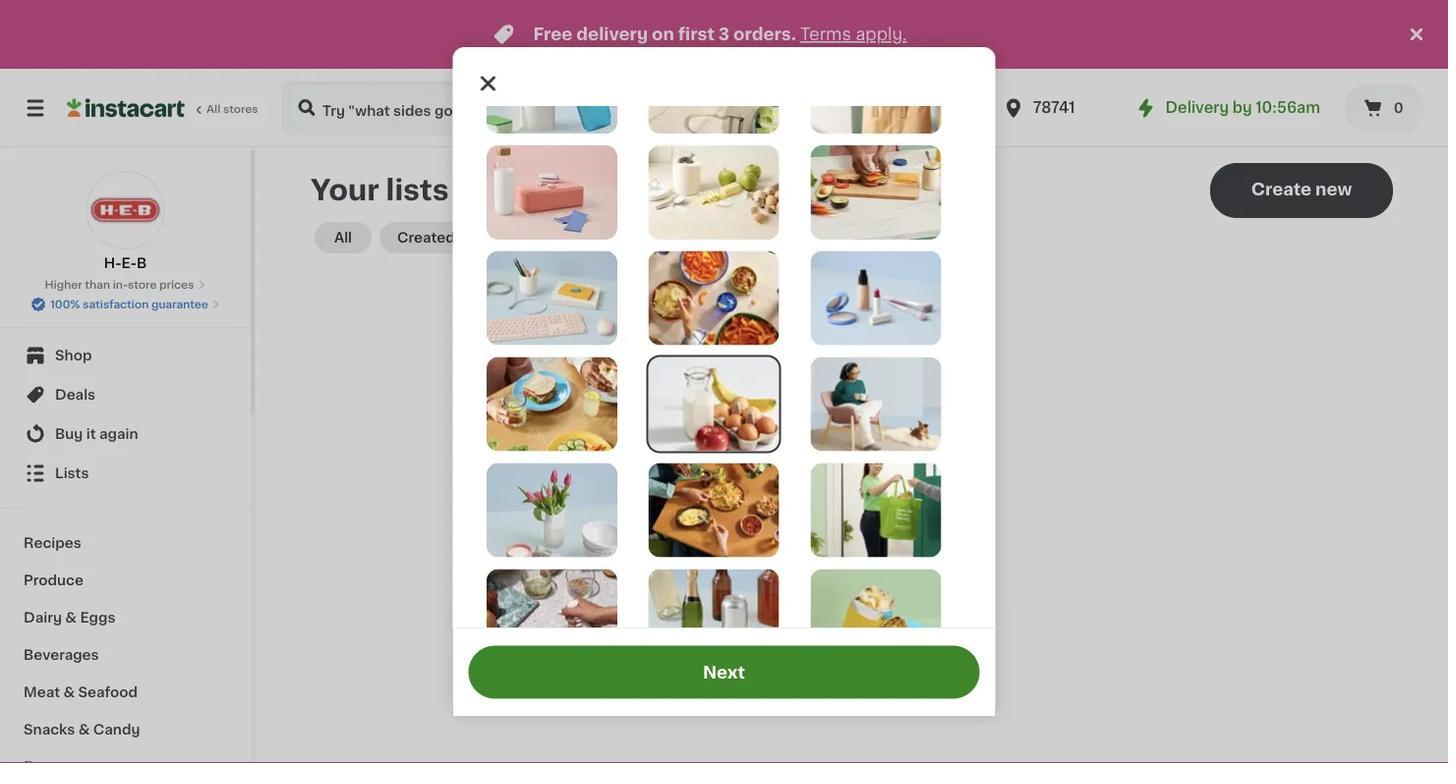 Task type: locate. For each thing, give the bounding box(es) containing it.
1 vertical spatial lists
[[732, 499, 765, 512]]

create new
[[1251, 181, 1352, 198]]

1 horizontal spatial all
[[334, 231, 352, 245]]

0 vertical spatial &
[[65, 612, 77, 625]]

your
[[311, 176, 379, 205]]

lists up will
[[832, 476, 868, 493]]

lists up created
[[386, 176, 449, 205]]

0 horizontal spatial create
[[800, 541, 859, 558]]

two bags of chips open. image
[[810, 570, 941, 664]]

a woman sitting on a chair wearing headphones holding a drink in her hand with a small brown dog on the floor by her side. image
[[810, 358, 941, 452]]

in-
[[113, 280, 128, 291]]

seafood
[[78, 686, 138, 700]]

yet
[[872, 476, 900, 493]]

delivery inside button
[[785, 101, 844, 115]]

delivery down terms
[[785, 101, 844, 115]]

& inside dairy & eggs link
[[65, 612, 77, 625]]

lists inside no lists yet lists you create will be saved here.
[[832, 476, 868, 493]]

1 vertical spatial all
[[334, 231, 352, 245]]

next
[[703, 665, 745, 681]]

recipes
[[24, 537, 81, 551]]

all stores link
[[67, 81, 260, 136]]

0 vertical spatial create
[[1251, 181, 1312, 198]]

all inside button
[[334, 231, 352, 245]]

candy
[[93, 724, 140, 737]]

create left new
[[1251, 181, 1312, 198]]

100% satisfaction guarantee button
[[31, 293, 220, 313]]

pressed powder, foundation, lip stick, and makeup brushes. image
[[810, 251, 941, 346]]

78741
[[1033, 101, 1075, 115]]

& for meat
[[63, 686, 75, 700]]

all
[[206, 104, 220, 115], [334, 231, 352, 245]]

0 horizontal spatial delivery
[[785, 101, 844, 115]]

lists for no
[[832, 476, 868, 493]]

created
[[397, 231, 455, 245]]

here.
[[937, 499, 972, 512]]

delivery for delivery
[[785, 101, 844, 115]]

delivery left 10:56am
[[1166, 101, 1229, 115]]

0 horizontal spatial all
[[206, 104, 220, 115]]

by inside button
[[458, 231, 477, 245]]

a woman handing over a grocery bag to a customer through their front door. image
[[810, 464, 941, 558]]

me
[[480, 231, 502, 245]]

78741 button
[[1002, 81, 1120, 136]]

new
[[1316, 181, 1352, 198]]

beverages
[[24, 649, 99, 663]]

delivery for delivery by 10:56am
[[1166, 101, 1229, 115]]

lists
[[386, 176, 449, 205], [832, 476, 868, 493]]

free
[[533, 26, 573, 43]]

& right meat
[[63, 686, 75, 700]]

terms apply. link
[[800, 26, 907, 43]]

None search field
[[281, 81, 741, 136]]

1 vertical spatial create
[[800, 541, 859, 558]]

instacart logo image
[[67, 96, 185, 120]]

dairy
[[24, 612, 62, 625]]

1 horizontal spatial delivery
[[1166, 101, 1229, 115]]

delivery
[[1166, 101, 1229, 115], [785, 101, 844, 115]]

snacks & candy
[[24, 724, 140, 737]]

create a list
[[800, 541, 904, 558]]

& inside snacks & candy link
[[78, 724, 90, 737]]

0 vertical spatial by
[[1233, 101, 1252, 115]]

&
[[65, 612, 77, 625], [63, 686, 75, 700], [78, 724, 90, 737]]

snacks & candy link
[[12, 712, 239, 749]]

your lists
[[311, 176, 449, 205]]

1 horizontal spatial create
[[1251, 181, 1312, 198]]

you
[[768, 499, 794, 512]]

by for delivery
[[1233, 101, 1252, 115]]

0 vertical spatial lists
[[55, 467, 89, 481]]

buy
[[55, 428, 83, 441]]

all for all
[[334, 231, 352, 245]]

lists
[[55, 467, 89, 481], [732, 499, 765, 512]]

first
[[678, 26, 715, 43]]

deals
[[55, 388, 95, 402]]

all down your
[[334, 231, 352, 245]]

a keyboard, mouse, notebook, cup of pencils, wire cable. image
[[486, 251, 617, 346]]

lists inside "link"
[[55, 467, 89, 481]]

create left a
[[800, 541, 859, 558]]

recipes link
[[12, 525, 239, 562]]

stores
[[223, 104, 258, 115]]

0 horizontal spatial lists
[[55, 467, 89, 481]]

3
[[719, 26, 730, 43]]

buy it again link
[[12, 415, 239, 454]]

& for snacks
[[78, 724, 90, 737]]

by left 10:56am
[[1233, 101, 1252, 115]]

1 vertical spatial by
[[458, 231, 477, 245]]

create inside create new button
[[1251, 181, 1312, 198]]

& left candy
[[78, 724, 90, 737]]

1 horizontal spatial by
[[1233, 101, 1252, 115]]

1 vertical spatial &
[[63, 686, 75, 700]]

1 vertical spatial lists
[[832, 476, 868, 493]]

snacks
[[24, 724, 75, 737]]

prices
[[159, 280, 194, 291]]

shop link
[[12, 336, 239, 376]]

0 vertical spatial lists
[[386, 176, 449, 205]]

dairy & eggs link
[[12, 600, 239, 637]]

by
[[1233, 101, 1252, 115], [458, 231, 477, 245]]

a table with people sitting around it with a bowl of potato chips, doritos, and cheetos. image
[[648, 251, 779, 346]]

orders.
[[734, 26, 796, 43]]

1 horizontal spatial lists
[[732, 499, 765, 512]]

free delivery on first 3 orders. terms apply.
[[533, 26, 907, 43]]

& inside meat & seafood link
[[63, 686, 75, 700]]

100%
[[50, 299, 80, 310]]

create inside the 'create a list' link
[[800, 541, 859, 558]]

terms
[[800, 26, 851, 43]]

0 horizontal spatial by
[[458, 231, 477, 245]]

0 vertical spatial all
[[206, 104, 220, 115]]

10:56am
[[1256, 101, 1321, 115]]

create
[[1251, 181, 1312, 198], [800, 541, 859, 558]]

2 vertical spatial &
[[78, 724, 90, 737]]

& for dairy
[[65, 612, 77, 625]]

& left eggs
[[65, 612, 77, 625]]

by left me at the top of the page
[[458, 231, 477, 245]]

a water bottle, yoga block, stretch band, and ear buds. image
[[486, 145, 617, 240]]

it
[[86, 428, 96, 441]]

on
[[652, 26, 674, 43]]

all left stores
[[206, 104, 220, 115]]

0
[[1394, 101, 1404, 115]]

lists left you
[[732, 499, 765, 512]]

h-e-b link
[[86, 171, 165, 273]]

a
[[863, 541, 873, 558]]

again
[[99, 428, 138, 441]]

h-
[[104, 257, 121, 270]]

1 horizontal spatial lists
[[832, 476, 868, 493]]

create new button
[[1210, 163, 1393, 218]]

lists down buy
[[55, 467, 89, 481]]

all stores
[[206, 104, 258, 115]]

h-e-b
[[104, 257, 147, 270]]

0 horizontal spatial lists
[[386, 176, 449, 205]]



Task type: describe. For each thing, give the bounding box(es) containing it.
create a list link
[[800, 539, 904, 560]]

by for created
[[458, 231, 477, 245]]

meat & seafood link
[[12, 675, 239, 712]]

be
[[871, 499, 889, 512]]

than
[[85, 280, 110, 291]]

100% satisfaction guarantee
[[50, 299, 208, 310]]

limited time offer region
[[0, 0, 1405, 69]]

delivery by 10:56am
[[1166, 101, 1321, 115]]

a small white vase of pink tulips, a stack of 3 white bowls, and a rolled napkin. image
[[486, 464, 617, 558]]

created by me
[[397, 231, 502, 245]]

create for create new
[[1251, 181, 1312, 198]]

h-e-b logo image
[[86, 171, 165, 250]]

meat
[[24, 686, 60, 700]]

dairy & eggs
[[24, 612, 115, 625]]

a person with white painted nails grinding some spices with a mortar and pestle. image
[[486, 570, 617, 664]]

delivery
[[577, 26, 648, 43]]

guarantee
[[151, 299, 208, 310]]

list_add_items dialog
[[453, 39, 996, 764]]

b
[[137, 257, 147, 270]]

buy it again
[[55, 428, 138, 441]]

created by me button
[[380, 222, 520, 254]]

meat & seafood
[[24, 686, 138, 700]]

create
[[798, 499, 842, 512]]

0 button
[[1344, 85, 1425, 132]]

higher than in-store prices link
[[45, 277, 206, 293]]

service type group
[[767, 88, 978, 128]]

list
[[878, 541, 904, 558]]

e-
[[121, 257, 137, 270]]

lists for your
[[386, 176, 449, 205]]

shop
[[55, 349, 92, 363]]

satisfaction
[[83, 299, 149, 310]]

a table with two people sitting around it eating sandwiches with 2 glasses of lemon water, and cut vegetables on a plate. image
[[486, 358, 617, 452]]

produce
[[24, 574, 84, 588]]

create for create a list
[[800, 541, 859, 558]]

a jar of flour, a stick of sliced butter, 3 granny smith apples, a carton of 7 eggs. image
[[648, 145, 779, 240]]

store
[[128, 280, 157, 291]]

apply.
[[856, 26, 907, 43]]

next button
[[469, 646, 980, 700]]

all for all stores
[[206, 104, 220, 115]]

higher than in-store prices
[[45, 280, 194, 291]]

produce link
[[12, 562, 239, 600]]

delivery by 10:56am link
[[1134, 96, 1321, 120]]

an apple, a small pitcher of milk, a banana, and a carton of 6 eggs. image
[[648, 358, 779, 452]]

all button
[[315, 222, 372, 254]]

delivery button
[[767, 88, 861, 128]]

no lists yet lists you create will be saved here.
[[732, 476, 972, 512]]

no
[[804, 476, 828, 493]]

lists link
[[12, 454, 239, 494]]

a table with people sitting around it with nachos and cheese, guacamole, and mixed chips. image
[[648, 464, 779, 558]]

saved
[[893, 499, 934, 512]]

will
[[846, 499, 868, 512]]

beverages link
[[12, 637, 239, 675]]

a blue can, a silver can, an empty bottle, an empty champagne bottle, and two brown glass bottles. image
[[648, 570, 779, 664]]

eggs
[[80, 612, 115, 625]]

lists inside no lists yet lists you create will be saved here.
[[732, 499, 765, 512]]

deals link
[[12, 376, 239, 415]]

higher
[[45, 280, 82, 291]]

a person preparing a sandwich on a cutting board, a bunch of carrots, a sliced avocado, a jar of mayonnaise, and a plate of potato chips. image
[[810, 145, 941, 240]]



Task type: vqa. For each thing, say whether or not it's contained in the screenshot.
Bread on the left bottom
no



